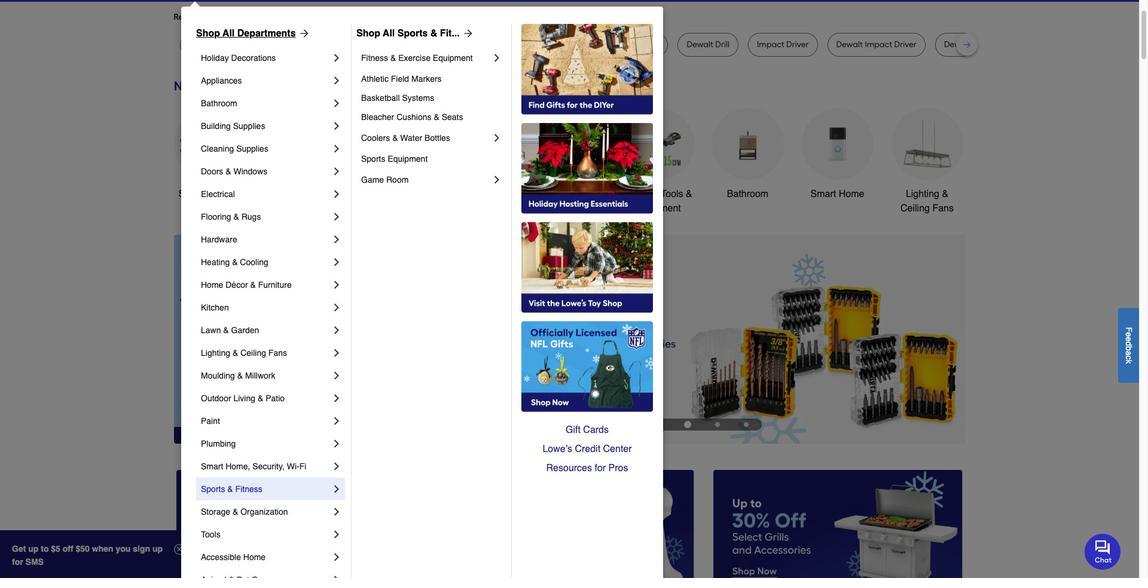 Task type: vqa. For each thing, say whether or not it's contained in the screenshot.
bottommost 'Accessories'
no



Task type: locate. For each thing, give the bounding box(es) containing it.
lighting & ceiling fans link
[[891, 108, 963, 216], [201, 342, 331, 365]]

shop up dewalt drill bit
[[356, 28, 380, 39]]

0 vertical spatial kitchen
[[534, 189, 566, 200]]

lawn & garden
[[201, 326, 259, 335]]

0 horizontal spatial shop
[[196, 28, 220, 39]]

set
[[437, 39, 449, 50], [595, 39, 608, 50], [647, 39, 659, 50], [1001, 39, 1013, 50]]

chevron right image for outdoor living & patio
[[331, 393, 343, 405]]

0 horizontal spatial kitchen
[[201, 303, 229, 313]]

for left pros
[[595, 463, 606, 474]]

all down recommended searches for you
[[223, 28, 235, 39]]

all
[[223, 28, 235, 39], [383, 28, 395, 39], [203, 189, 214, 200]]

2 horizontal spatial sports
[[398, 28, 428, 39]]

2 bit from the left
[[425, 39, 435, 50]]

up left "to"
[[28, 545, 38, 554]]

chevron right image for bathroom
[[331, 97, 343, 109]]

kitchen up lawn
[[201, 303, 229, 313]]

flooring & rugs link
[[201, 206, 331, 228]]

2 driver from the left
[[786, 39, 809, 50]]

for left you
[[270, 12, 281, 22]]

1 vertical spatial ceiling
[[240, 349, 266, 358]]

1 vertical spatial equipment
[[388, 154, 428, 164]]

& inside outdoor living & patio link
[[258, 394, 263, 404]]

2 dewalt from the left
[[243, 39, 269, 50]]

3 drill from the left
[[715, 39, 730, 50]]

1 vertical spatial arrow right image
[[943, 340, 955, 352]]

1 horizontal spatial lighting
[[906, 189, 939, 200]]

1 horizontal spatial fans
[[932, 203, 954, 214]]

1 dewalt from the left
[[189, 39, 215, 50]]

equipment inside outdoor tools & equipment
[[635, 203, 681, 214]]

3 dewalt from the left
[[314, 39, 341, 50]]

smart inside smart home, security, wi-fi "link"
[[201, 462, 223, 472]]

scroll to item #3 element
[[672, 421, 703, 429]]

2 chevron right image from the top
[[331, 97, 343, 109]]

0 horizontal spatial all
[[203, 189, 214, 200]]

outdoor living & patio
[[201, 394, 285, 404]]

fit...
[[440, 28, 460, 39]]

smart
[[811, 189, 836, 200], [201, 462, 223, 472]]

2 e from the top
[[1124, 337, 1134, 342]]

0 vertical spatial equipment
[[433, 53, 473, 63]]

fitness inside fitness & exercise equipment link
[[361, 53, 388, 63]]

3 bit from the left
[[530, 39, 540, 50]]

lawn
[[201, 326, 221, 335]]

accessible
[[201, 553, 241, 563]]

storage
[[201, 508, 230, 517]]

1 vertical spatial tools
[[201, 530, 220, 540]]

all for sports
[[383, 28, 395, 39]]

5 chevron right image from the top
[[331, 166, 343, 178]]

sign
[[133, 545, 150, 554]]

2 vertical spatial sports
[[201, 485, 225, 495]]

0 horizontal spatial arrow right image
[[296, 28, 310, 39]]

1 vertical spatial fans
[[268, 349, 287, 358]]

2 vertical spatial equipment
[[635, 203, 681, 214]]

1 vertical spatial bathroom
[[727, 189, 769, 200]]

2 vertical spatial home
[[243, 553, 266, 563]]

home
[[839, 189, 864, 200], [201, 280, 223, 290], [243, 553, 266, 563]]

get up to 2 free select tools or batteries when you buy 1 with select purchases. image
[[176, 470, 426, 579]]

dewalt for dewalt bit set
[[396, 39, 423, 50]]

f e e d b a c k button
[[1118, 308, 1139, 383]]

scroll to item #2 image
[[643, 423, 672, 427]]

fitness up storage & organization
[[235, 485, 262, 495]]

kitchen faucets link
[[533, 108, 604, 201]]

3 impact from the left
[[865, 39, 892, 50]]

drill for dewalt drill bit set
[[973, 39, 987, 50]]

2 shop from the left
[[356, 28, 380, 39]]

shop for shop all departments
[[196, 28, 220, 39]]

1 horizontal spatial kitchen
[[534, 189, 566, 200]]

recommended searches for you heading
[[174, 11, 965, 23]]

1 horizontal spatial for
[[270, 12, 281, 22]]

lawn & garden link
[[201, 319, 331, 342]]

4 drill from the left
[[973, 39, 987, 50]]

1 horizontal spatial driver
[[786, 39, 809, 50]]

field
[[391, 74, 409, 84]]

5 dewalt from the left
[[687, 39, 713, 50]]

dewalt impact driver
[[836, 39, 917, 50]]

1 horizontal spatial up
[[152, 545, 163, 554]]

0 horizontal spatial impact
[[477, 39, 504, 50]]

e up d
[[1124, 332, 1134, 337]]

home for smart home
[[839, 189, 864, 200]]

0 horizontal spatial lighting & ceiling fans link
[[201, 342, 331, 365]]

0 vertical spatial outdoor
[[624, 189, 658, 200]]

1 set from the left
[[437, 39, 449, 50]]

chevron right image for appliances
[[331, 75, 343, 87]]

1 vertical spatial smart
[[201, 462, 223, 472]]

up
[[28, 545, 38, 554], [152, 545, 163, 554]]

all right shop
[[203, 189, 214, 200]]

sports up storage
[[201, 485, 225, 495]]

find gifts for the diyer. image
[[521, 24, 653, 115]]

kitchen link
[[201, 297, 331, 319]]

1 bit from the left
[[359, 39, 369, 50]]

& inside heating & cooling link
[[232, 258, 238, 267]]

1 horizontal spatial home
[[243, 553, 266, 563]]

get
[[12, 545, 26, 554]]

1 impact from the left
[[477, 39, 504, 50]]

2 vertical spatial for
[[12, 558, 23, 567]]

bleacher
[[361, 112, 394, 122]]

smart for smart home
[[811, 189, 836, 200]]

building supplies
[[201, 121, 265, 131]]

lighting inside lighting & ceiling fans
[[906, 189, 939, 200]]

kitchen faucets
[[534, 189, 603, 200]]

0 horizontal spatial lighting & ceiling fans
[[201, 349, 287, 358]]

supplies up 'windows'
[[236, 144, 268, 154]]

7 dewalt from the left
[[944, 39, 971, 50]]

1 shop from the left
[[196, 28, 220, 39]]

cleaning
[[201, 144, 234, 154]]

searches
[[233, 12, 268, 22]]

1 vertical spatial supplies
[[236, 144, 268, 154]]

up right sign
[[152, 545, 163, 554]]

scroll to item #4 image
[[703, 423, 732, 427]]

0 horizontal spatial sports
[[201, 485, 225, 495]]

fitness
[[361, 53, 388, 63], [235, 485, 262, 495]]

holiday decorations link
[[201, 47, 331, 69]]

outdoor tools & equipment link
[[622, 108, 694, 216]]

home,
[[226, 462, 250, 472]]

6 chevron right image from the top
[[331, 188, 343, 200]]

supplies for building supplies
[[233, 121, 265, 131]]

0 vertical spatial tools
[[661, 189, 683, 200]]

2 set from the left
[[595, 39, 608, 50]]

coolers & water bottles link
[[361, 127, 491, 149]]

0 vertical spatial fitness
[[361, 53, 388, 63]]

tools link
[[201, 524, 331, 547]]

shop down the recommended
[[196, 28, 220, 39]]

5 bit from the left
[[635, 39, 645, 50]]

drill for dewalt drill
[[715, 39, 730, 50]]

9 chevron right image from the top
[[331, 347, 343, 359]]

0 horizontal spatial tools
[[201, 530, 220, 540]]

8 chevron right image from the top
[[331, 234, 343, 246]]

1 horizontal spatial bathroom link
[[712, 108, 784, 201]]

0 vertical spatial lighting & ceiling fans
[[901, 189, 954, 214]]

2 horizontal spatial equipment
[[635, 203, 681, 214]]

electrical
[[201, 190, 235, 199]]

chevron right image for lawn & garden
[[331, 325, 343, 337]]

building supplies link
[[201, 115, 331, 138]]

2 horizontal spatial home
[[839, 189, 864, 200]]

bleacher cushions & seats link
[[361, 108, 503, 127]]

$50
[[76, 545, 90, 554]]

0 horizontal spatial fitness
[[235, 485, 262, 495]]

1 vertical spatial fitness
[[235, 485, 262, 495]]

sports & fitness
[[201, 485, 262, 495]]

0 vertical spatial sports
[[398, 28, 428, 39]]

2 horizontal spatial all
[[383, 28, 395, 39]]

1 drill from the left
[[343, 39, 357, 50]]

kitchen left faucets on the top
[[534, 189, 566, 200]]

for down get
[[12, 558, 23, 567]]

outdoor inside outdoor tools & equipment
[[624, 189, 658, 200]]

shop these last-minute gifts. $99 or less. quantities are limited and won't last. image
[[174, 235, 367, 444]]

0 horizontal spatial for
[[12, 558, 23, 567]]

0 vertical spatial lighting
[[906, 189, 939, 200]]

outdoor for outdoor living & patio
[[201, 394, 231, 404]]

0 horizontal spatial smart
[[201, 462, 223, 472]]

e up "b" at the right of the page
[[1124, 337, 1134, 342]]

& inside lawn & garden link
[[223, 326, 229, 335]]

1 vertical spatial home
[[201, 280, 223, 290]]

&
[[430, 28, 437, 39], [390, 53, 396, 63], [434, 112, 439, 122], [392, 133, 398, 143], [226, 167, 231, 176], [686, 189, 692, 200], [942, 189, 948, 200], [233, 212, 239, 222], [232, 258, 238, 267], [250, 280, 256, 290], [223, 326, 229, 335], [233, 349, 238, 358], [237, 371, 243, 381], [258, 394, 263, 404], [227, 485, 233, 495], [233, 508, 238, 517]]

0 vertical spatial fans
[[932, 203, 954, 214]]

0 horizontal spatial up
[[28, 545, 38, 554]]

None search field
[[445, 0, 772, 3]]

smart for smart home, security, wi-fi
[[201, 462, 223, 472]]

home décor & furniture link
[[201, 274, 331, 297]]

drill
[[343, 39, 357, 50], [568, 39, 582, 50], [715, 39, 730, 50], [973, 39, 987, 50]]

chevron right image
[[331, 52, 343, 64], [491, 52, 503, 64], [491, 132, 503, 144], [491, 174, 503, 186], [331, 257, 343, 268], [331, 279, 343, 291], [331, 302, 343, 314], [331, 325, 343, 337], [331, 370, 343, 382], [331, 416, 343, 428], [331, 438, 343, 450], [331, 461, 343, 473], [331, 506, 343, 518], [331, 552, 343, 564], [331, 575, 343, 579]]

1 horizontal spatial smart
[[811, 189, 836, 200]]

tools inside outdoor tools & equipment
[[661, 189, 683, 200]]

7 chevron right image from the top
[[331, 211, 343, 223]]

departments
[[237, 28, 296, 39]]

2 up from the left
[[152, 545, 163, 554]]

dewalt drill
[[687, 39, 730, 50]]

chevron right image for tools
[[331, 529, 343, 541]]

driver for impact driver
[[786, 39, 809, 50]]

dewalt for dewalt impact driver
[[836, 39, 863, 50]]

4 set from the left
[[1001, 39, 1013, 50]]

outdoor for outdoor tools & equipment
[[624, 189, 658, 200]]

chevron right image for moulding & millwork
[[331, 370, 343, 382]]

outdoor right faucets on the top
[[624, 189, 658, 200]]

arrow right image inside shop all departments link
[[296, 28, 310, 39]]

1 vertical spatial sports
[[361, 154, 385, 164]]

1 vertical spatial lighting & ceiling fans link
[[201, 342, 331, 365]]

0 vertical spatial for
[[270, 12, 281, 22]]

rugs
[[241, 212, 261, 222]]

chevron right image for heating & cooling
[[331, 257, 343, 268]]

wi-
[[287, 462, 299, 472]]

1 horizontal spatial all
[[223, 28, 235, 39]]

supplies up cleaning supplies
[[233, 121, 265, 131]]

moulding & millwork link
[[201, 365, 331, 387]]

2 horizontal spatial impact
[[865, 39, 892, 50]]

& inside coolers & water bottles link
[[392, 133, 398, 143]]

10 chevron right image from the top
[[331, 393, 343, 405]]

1 horizontal spatial outdoor
[[624, 189, 658, 200]]

2 horizontal spatial driver
[[894, 39, 917, 50]]

driver
[[506, 39, 528, 50], [786, 39, 809, 50], [894, 39, 917, 50]]

shop all departments link
[[196, 26, 310, 41]]

4 chevron right image from the top
[[331, 143, 343, 155]]

outdoor tools & equipment
[[624, 189, 692, 214]]

windows
[[233, 167, 267, 176]]

drill for dewalt drill bit
[[343, 39, 357, 50]]

sms
[[25, 558, 44, 567]]

1 horizontal spatial sports
[[361, 154, 385, 164]]

smart home, security, wi-fi link
[[201, 456, 331, 478]]

chevron right image for coolers & water bottles
[[491, 132, 503, 144]]

0 horizontal spatial bathroom
[[201, 99, 237, 108]]

4 dewalt from the left
[[396, 39, 423, 50]]

athletic
[[361, 74, 389, 84]]

cleaning supplies
[[201, 144, 268, 154]]

all up fitness & exercise equipment
[[383, 28, 395, 39]]

dewalt
[[189, 39, 215, 50], [243, 39, 269, 50], [314, 39, 341, 50], [396, 39, 423, 50], [687, 39, 713, 50], [836, 39, 863, 50], [944, 39, 971, 50]]

accessible home link
[[201, 547, 331, 569]]

scroll to item #5 image
[[732, 423, 761, 427]]

1 chevron right image from the top
[[331, 75, 343, 87]]

fitness up the athletic
[[361, 53, 388, 63]]

1 vertical spatial lighting & ceiling fans
[[201, 349, 287, 358]]

bathroom link
[[201, 92, 331, 115], [712, 108, 784, 201]]

1 horizontal spatial tools
[[661, 189, 683, 200]]

b
[[1124, 346, 1134, 351]]

basketball
[[361, 93, 400, 103]]

0 vertical spatial home
[[839, 189, 864, 200]]

chevron right image
[[331, 75, 343, 87], [331, 97, 343, 109], [331, 120, 343, 132], [331, 143, 343, 155], [331, 166, 343, 178], [331, 188, 343, 200], [331, 211, 343, 223], [331, 234, 343, 246], [331, 347, 343, 359], [331, 393, 343, 405], [331, 484, 343, 496], [331, 529, 343, 541]]

1 vertical spatial kitchen
[[201, 303, 229, 313]]

basketball systems
[[361, 93, 434, 103]]

0 vertical spatial bathroom
[[201, 99, 237, 108]]

hardware
[[201, 235, 237, 245]]

0 horizontal spatial driver
[[506, 39, 528, 50]]

lighting
[[906, 189, 939, 200], [201, 349, 230, 358]]

basketball systems link
[[361, 89, 503, 108]]

2 impact from the left
[[757, 39, 784, 50]]

outdoor down moulding
[[201, 394, 231, 404]]

accessible home
[[201, 553, 266, 563]]

1 horizontal spatial shop
[[356, 28, 380, 39]]

6 dewalt from the left
[[836, 39, 863, 50]]

cleaning supplies link
[[201, 138, 331, 160]]

impact for impact driver bit
[[477, 39, 504, 50]]

dewalt for dewalt tool
[[243, 39, 269, 50]]

sports up game
[[361, 154, 385, 164]]

bleacher cushions & seats
[[361, 112, 463, 122]]

1 horizontal spatial impact
[[757, 39, 784, 50]]

11 chevron right image from the top
[[331, 484, 343, 496]]

12 chevron right image from the top
[[331, 529, 343, 541]]

up to 50 percent off select tools and accessories. image
[[386, 235, 965, 444]]

arrow right image
[[296, 28, 310, 39], [943, 340, 955, 352]]

3 chevron right image from the top
[[331, 120, 343, 132]]

organization
[[240, 508, 288, 517]]

1 vertical spatial lighting
[[201, 349, 230, 358]]

décor
[[226, 280, 248, 290]]

dewalt drill bit
[[314, 39, 369, 50]]

& inside storage & organization link
[[233, 508, 238, 517]]

0 vertical spatial smart
[[811, 189, 836, 200]]

sports up dewalt bit set
[[398, 28, 428, 39]]

faucets
[[569, 189, 603, 200]]

1 vertical spatial outdoor
[[201, 394, 231, 404]]

bathroom
[[201, 99, 237, 108], [727, 189, 769, 200]]

1 horizontal spatial fitness
[[361, 53, 388, 63]]

chevron right image for plumbing
[[331, 438, 343, 450]]

kitchen
[[534, 189, 566, 200], [201, 303, 229, 313]]

cooling
[[240, 258, 268, 267]]

0 horizontal spatial ceiling
[[240, 349, 266, 358]]

0 vertical spatial arrow right image
[[296, 28, 310, 39]]

tools
[[661, 189, 683, 200], [201, 530, 220, 540]]

& inside doors & windows link
[[226, 167, 231, 176]]

0 vertical spatial ceiling
[[901, 203, 930, 214]]

shop all deals
[[178, 189, 241, 200]]

1 horizontal spatial lighting & ceiling fans link
[[891, 108, 963, 216]]

0 horizontal spatial bathroom link
[[201, 92, 331, 115]]

fans
[[932, 203, 954, 214], [268, 349, 287, 358]]

smart inside smart home link
[[811, 189, 836, 200]]

kitchen for kitchen
[[201, 303, 229, 313]]

sports equipment link
[[361, 149, 503, 169]]

1 vertical spatial for
[[595, 463, 606, 474]]

1 horizontal spatial equipment
[[433, 53, 473, 63]]

0 horizontal spatial outdoor
[[201, 394, 231, 404]]

0 vertical spatial supplies
[[233, 121, 265, 131]]

sports
[[398, 28, 428, 39], [361, 154, 385, 164], [201, 485, 225, 495]]

1 driver from the left
[[506, 39, 528, 50]]

& inside "moulding & millwork" link
[[237, 371, 243, 381]]



Task type: describe. For each thing, give the bounding box(es) containing it.
2 horizontal spatial for
[[595, 463, 606, 474]]

0 horizontal spatial fans
[[268, 349, 287, 358]]

& inside lighting & ceiling fans
[[942, 189, 948, 200]]

chevron right image for storage & organization
[[331, 506, 343, 518]]

sports for sports equipment
[[361, 154, 385, 164]]

c
[[1124, 356, 1134, 360]]

fitness & exercise equipment link
[[361, 47, 491, 69]]

electrical link
[[201, 183, 331, 206]]

equipment for outdoor tools & equipment
[[635, 203, 681, 214]]

fi
[[299, 462, 306, 472]]

up to 30 percent off select grills and accessories. image
[[713, 470, 963, 579]]

plumbing link
[[201, 433, 331, 456]]

fitness & exercise equipment
[[361, 53, 473, 63]]

moulding
[[201, 371, 235, 381]]

& inside outdoor tools & equipment
[[686, 189, 692, 200]]

water
[[400, 133, 422, 143]]

heating & cooling link
[[201, 251, 331, 274]]

chevron right image for kitchen
[[331, 302, 343, 314]]

chevron right image for fitness & exercise equipment
[[491, 52, 503, 64]]

room
[[386, 175, 409, 185]]

6 bit from the left
[[989, 39, 999, 50]]

game room link
[[361, 169, 491, 191]]

dewalt for dewalt drill bit
[[314, 39, 341, 50]]

chevron right image for lighting & ceiling fans
[[331, 347, 343, 359]]

bit set
[[635, 39, 659, 50]]

2 drill from the left
[[568, 39, 582, 50]]

visit the lowe's toy shop. image
[[521, 222, 653, 313]]

lowe's
[[543, 444, 572, 455]]

resources
[[546, 463, 592, 474]]

chevron right image for accessible home
[[331, 552, 343, 564]]

3 driver from the left
[[894, 39, 917, 50]]

a
[[1124, 351, 1134, 356]]

kitchen for kitchen faucets
[[534, 189, 566, 200]]

& inside flooring & rugs link
[[233, 212, 239, 222]]

security,
[[253, 462, 285, 472]]

arrow right image
[[460, 28, 474, 39]]

furniture
[[258, 280, 292, 290]]

athletic field markers
[[361, 74, 442, 84]]

for inside get up to $5 off $50 when you sign up for sms
[[12, 558, 23, 567]]

off
[[63, 545, 73, 554]]

sports for sports & fitness
[[201, 485, 225, 495]]

garden
[[231, 326, 259, 335]]

shop all deals link
[[174, 108, 245, 201]]

shop for shop all sports & fit...
[[356, 28, 380, 39]]

dewalt for dewalt
[[189, 39, 215, 50]]

dewalt tool
[[243, 39, 287, 50]]

credit
[[575, 444, 600, 455]]

get up to $5 off $50 when you sign up for sms
[[12, 545, 163, 567]]

smart home link
[[802, 108, 873, 201]]

k
[[1124, 360, 1134, 364]]

0 horizontal spatial equipment
[[388, 154, 428, 164]]

game
[[361, 175, 384, 185]]

& inside shop all sports & fit... link
[[430, 28, 437, 39]]

hardware link
[[201, 228, 331, 251]]

dewalt for dewalt drill
[[687, 39, 713, 50]]

f e e d b a c k
[[1124, 327, 1134, 364]]

officially licensed n f l gifts. shop now. image
[[521, 322, 653, 413]]

systems
[[402, 93, 434, 103]]

1 horizontal spatial ceiling
[[901, 203, 930, 214]]

1 horizontal spatial arrow right image
[[943, 340, 955, 352]]

game room
[[361, 175, 409, 185]]

1 up from the left
[[28, 545, 38, 554]]

to
[[41, 545, 49, 554]]

0 horizontal spatial home
[[201, 280, 223, 290]]

1 horizontal spatial bathroom
[[727, 189, 769, 200]]

up to 35 percent off select small appliances. image
[[445, 470, 694, 579]]

0 vertical spatial lighting & ceiling fans link
[[891, 108, 963, 216]]

for inside heading
[[270, 12, 281, 22]]

lowe's credit center link
[[521, 440, 653, 459]]

exercise
[[398, 53, 431, 63]]

when
[[92, 545, 113, 554]]

deals
[[216, 189, 241, 200]]

new deals every day during 25 days of deals image
[[174, 76, 965, 96]]

decorations
[[231, 53, 276, 63]]

holiday hosting essentials. image
[[521, 123, 653, 214]]

building
[[201, 121, 231, 131]]

shop all sports & fit...
[[356, 28, 460, 39]]

outdoor living & patio link
[[201, 387, 331, 410]]

chevron right image for holiday decorations
[[331, 52, 343, 64]]

chevron right image for game room
[[491, 174, 503, 186]]

all for deals
[[203, 189, 214, 200]]

doors
[[201, 167, 223, 176]]

moulding & millwork
[[201, 371, 275, 381]]

& inside sports & fitness link
[[227, 485, 233, 495]]

athletic field markers link
[[361, 69, 503, 89]]

resources for pros
[[546, 463, 628, 474]]

dewalt for dewalt drill bit set
[[944, 39, 971, 50]]

tool
[[271, 39, 287, 50]]

chat invite button image
[[1085, 534, 1121, 570]]

1 e from the top
[[1124, 332, 1134, 337]]

millwork
[[245, 371, 275, 381]]

impact for impact driver
[[757, 39, 784, 50]]

shop all sports & fit... link
[[356, 26, 474, 41]]

holiday decorations
[[201, 53, 276, 63]]

recommended
[[174, 12, 231, 22]]

appliances
[[201, 76, 242, 86]]

coolers & water bottles
[[361, 133, 450, 143]]

smart home, security, wi-fi
[[201, 462, 306, 472]]

living
[[233, 394, 255, 404]]

coolers
[[361, 133, 390, 143]]

fitness inside sports & fitness link
[[235, 485, 262, 495]]

chevron right image for hardware
[[331, 234, 343, 246]]

chevron right image for doors & windows
[[331, 166, 343, 178]]

dewalt drill bit set
[[944, 39, 1013, 50]]

sports equipment
[[361, 154, 428, 164]]

home for accessible home
[[243, 553, 266, 563]]

recommended searches for you
[[174, 12, 297, 22]]

3 set from the left
[[647, 39, 659, 50]]

0 horizontal spatial lighting
[[201, 349, 230, 358]]

paint link
[[201, 410, 331, 433]]

chevron right image for home décor & furniture
[[331, 279, 343, 291]]

doors & windows link
[[201, 160, 331, 183]]

& inside the home décor & furniture link
[[250, 280, 256, 290]]

4 bit from the left
[[584, 39, 593, 50]]

markers
[[411, 74, 442, 84]]

storage & organization
[[201, 508, 288, 517]]

supplies for cleaning supplies
[[236, 144, 268, 154]]

chevron right image for flooring & rugs
[[331, 211, 343, 223]]

heating & cooling
[[201, 258, 268, 267]]

chevron right image for cleaning supplies
[[331, 143, 343, 155]]

dewalt bit set
[[396, 39, 449, 50]]

center
[[603, 444, 632, 455]]

& inside fitness & exercise equipment link
[[390, 53, 396, 63]]

you
[[116, 545, 131, 554]]

resources for pros link
[[521, 459, 653, 478]]

driver for impact driver bit
[[506, 39, 528, 50]]

heating
[[201, 258, 230, 267]]

paint
[[201, 417, 220, 426]]

& inside bleacher cushions & seats link
[[434, 112, 439, 122]]

1 horizontal spatial lighting & ceiling fans
[[901, 189, 954, 214]]

chevron right image for electrical
[[331, 188, 343, 200]]

chevron right image for sports & fitness
[[331, 484, 343, 496]]

gift cards link
[[521, 421, 653, 440]]

gift
[[566, 425, 581, 436]]

chevron right image for paint
[[331, 416, 343, 428]]

f
[[1124, 327, 1134, 332]]

impact driver bit
[[477, 39, 540, 50]]

chevron right image for building supplies
[[331, 120, 343, 132]]

patio
[[266, 394, 285, 404]]

flooring
[[201, 212, 231, 222]]

chevron right image for smart home, security, wi-fi
[[331, 461, 343, 473]]

drill bit set
[[568, 39, 608, 50]]

flooring & rugs
[[201, 212, 261, 222]]

all for departments
[[223, 28, 235, 39]]

you
[[283, 12, 297, 22]]

equipment for fitness & exercise equipment
[[433, 53, 473, 63]]



